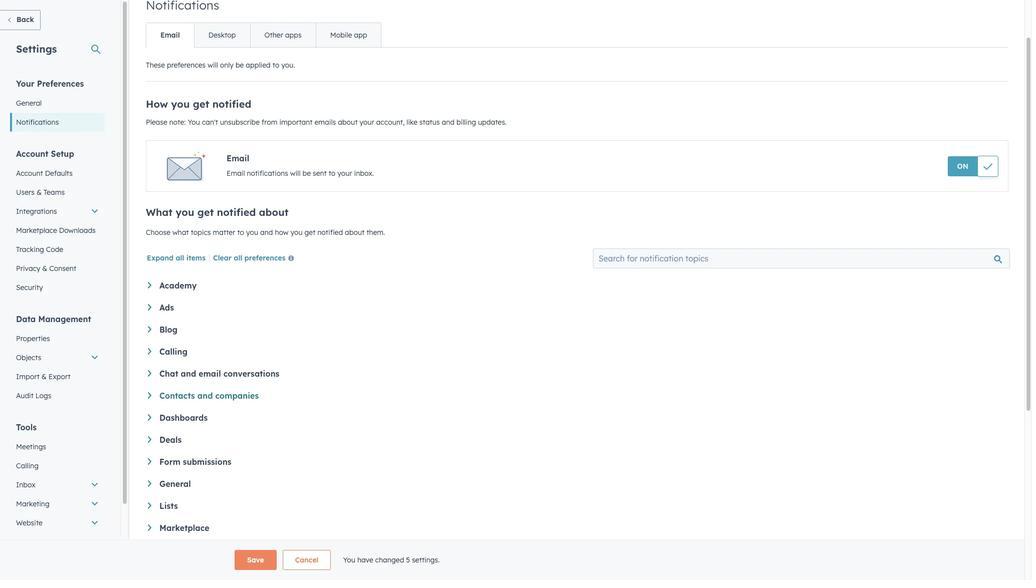 Task type: locate. For each thing, give the bounding box(es) containing it.
1 horizontal spatial general
[[159, 479, 191, 489]]

account inside account defaults link
[[16, 169, 43, 178]]

export
[[49, 372, 70, 382]]

notifications
[[247, 169, 288, 178]]

1 horizontal spatial be
[[303, 169, 311, 178]]

get
[[193, 98, 209, 110], [197, 206, 214, 219], [305, 228, 316, 237]]

5 caret image from the top
[[148, 525, 151, 531]]

marketplace
[[16, 226, 57, 235], [159, 523, 209, 533]]

general down your
[[16, 99, 42, 108]]

account for account defaults
[[16, 169, 43, 178]]

topics
[[191, 228, 211, 237]]

2 vertical spatial email
[[227, 169, 245, 178]]

notified up matter
[[217, 206, 256, 219]]

notifications
[[16, 118, 59, 127]]

caret image inside dashboards dropdown button
[[148, 415, 151, 421]]

about
[[338, 118, 358, 127], [259, 206, 289, 219], [345, 228, 365, 237]]

and
[[442, 118, 455, 127], [260, 228, 273, 237], [181, 369, 196, 379], [197, 391, 213, 401]]

1 vertical spatial general
[[159, 479, 191, 489]]

deals button
[[148, 435, 1007, 445]]

0 horizontal spatial preferences
[[167, 61, 206, 70]]

audit logs
[[16, 392, 51, 401]]

0 vertical spatial notified
[[212, 98, 251, 110]]

caret image for contacts and companies
[[148, 393, 151, 399]]

caret image inside chat and email conversations dropdown button
[[148, 370, 151, 377]]

email up the 'these'
[[160, 31, 180, 40]]

and left billing
[[442, 118, 455, 127]]

get right how
[[305, 228, 316, 237]]

1 horizontal spatial will
[[290, 169, 301, 178]]

1 caret image from the top
[[148, 304, 151, 311]]

account defaults
[[16, 169, 73, 178]]

6 caret image from the top
[[148, 459, 151, 465]]

about up how
[[259, 206, 289, 219]]

0 horizontal spatial will
[[208, 61, 218, 70]]

ads button
[[148, 303, 1007, 313]]

on
[[957, 162, 969, 171]]

can't
[[202, 118, 218, 127]]

1 vertical spatial &
[[42, 264, 47, 273]]

2 caret image from the top
[[148, 348, 151, 355]]

caret image inside academy dropdown button
[[148, 282, 151, 289]]

clear
[[213, 254, 232, 263]]

0 vertical spatial general
[[16, 99, 42, 108]]

0 vertical spatial preferences
[[167, 61, 206, 70]]

you left the have
[[343, 556, 355, 565]]

you right how
[[290, 228, 303, 237]]

caret image inside blog 'dropdown button'
[[148, 326, 151, 333]]

please note: you can't unsubscribe from important emails about your account, like status and billing updates.
[[146, 118, 507, 127]]

1 horizontal spatial preferences
[[245, 254, 286, 263]]

to right matter
[[237, 228, 244, 237]]

will for be
[[290, 169, 301, 178]]

1 vertical spatial about
[[259, 206, 289, 219]]

what you get notified about
[[146, 206, 289, 219]]

companies
[[215, 391, 259, 401]]

0 vertical spatial &
[[37, 188, 42, 197]]

account up users
[[16, 169, 43, 178]]

notified
[[212, 98, 251, 110], [217, 206, 256, 219], [317, 228, 343, 237]]

0 vertical spatial account
[[16, 149, 48, 159]]

your
[[360, 118, 374, 127], [338, 169, 352, 178]]

marketing
[[16, 500, 49, 509]]

& for teams
[[37, 188, 42, 197]]

0 vertical spatial be
[[236, 61, 244, 70]]

be left sent
[[303, 169, 311, 178]]

academy
[[159, 281, 197, 291]]

to
[[273, 61, 279, 70], [329, 169, 336, 178], [237, 228, 244, 237]]

all right 'clear'
[[234, 254, 242, 263]]

general button
[[148, 479, 1007, 489]]

2 vertical spatial get
[[305, 228, 316, 237]]

will left only
[[208, 61, 218, 70]]

& left export
[[42, 372, 47, 382]]

calling
[[159, 347, 188, 357], [16, 462, 39, 471]]

marketplace down the integrations
[[16, 226, 57, 235]]

caret image inside form submissions dropdown button
[[148, 459, 151, 465]]

2 account from the top
[[16, 169, 43, 178]]

1 vertical spatial preferences
[[245, 254, 286, 263]]

1 vertical spatial your
[[338, 169, 352, 178]]

back
[[17, 15, 34, 24]]

2 horizontal spatial to
[[329, 169, 336, 178]]

general down form
[[159, 479, 191, 489]]

will left sent
[[290, 169, 301, 178]]

all
[[176, 254, 184, 263], [234, 254, 242, 263]]

marketplace downloads
[[16, 226, 96, 235]]

settings.
[[412, 556, 440, 565]]

expand all items button
[[147, 254, 206, 263]]

2 vertical spatial about
[[345, 228, 365, 237]]

0 horizontal spatial general
[[16, 99, 42, 108]]

lists
[[159, 501, 178, 511]]

inbox.
[[354, 169, 374, 178]]

0 horizontal spatial calling
[[16, 462, 39, 471]]

caret image inside marketplace dropdown button
[[148, 525, 151, 531]]

other apps button
[[250, 23, 316, 47]]

2 vertical spatial notified
[[317, 228, 343, 237]]

preferences
[[167, 61, 206, 70], [245, 254, 286, 263]]

0 vertical spatial calling
[[159, 347, 188, 357]]

& inside the data management element
[[42, 372, 47, 382]]

about right emails
[[338, 118, 358, 127]]

you left can't
[[188, 118, 200, 127]]

form
[[159, 457, 180, 467]]

caret image inside deals dropdown button
[[148, 437, 151, 443]]

7 caret image from the top
[[148, 481, 151, 487]]

get up can't
[[193, 98, 209, 110]]

to left you. at the top left
[[273, 61, 279, 70]]

all left items
[[176, 254, 184, 263]]

3 caret image from the top
[[148, 393, 151, 399]]

& right users
[[37, 188, 42, 197]]

objects button
[[10, 348, 105, 367]]

0 horizontal spatial to
[[237, 228, 244, 237]]

Search for notification topics search field
[[593, 249, 1010, 269]]

caret image inside ads dropdown button
[[148, 304, 151, 311]]

0 vertical spatial to
[[273, 61, 279, 70]]

ads
[[159, 303, 174, 313]]

1 vertical spatial be
[[303, 169, 311, 178]]

marketing button
[[10, 495, 105, 514]]

tools
[[16, 423, 37, 433]]

preferences right the 'these'
[[167, 61, 206, 70]]

clear all preferences
[[213, 254, 286, 263]]

1 account from the top
[[16, 149, 48, 159]]

0 horizontal spatial all
[[176, 254, 184, 263]]

5 caret image from the top
[[148, 437, 151, 443]]

1 vertical spatial to
[[329, 169, 336, 178]]

audit logs link
[[10, 387, 105, 406]]

caret image inside general dropdown button
[[148, 481, 151, 487]]

get up topics
[[197, 206, 214, 219]]

inbox
[[16, 481, 35, 490]]

calling up chat
[[159, 347, 188, 357]]

1 all from the left
[[176, 254, 184, 263]]

1 caret image from the top
[[148, 282, 151, 289]]

your left inbox.
[[338, 169, 352, 178]]

email button
[[146, 23, 194, 47]]

and down email
[[197, 391, 213, 401]]

calling button
[[148, 347, 1007, 357]]

lists button
[[148, 501, 1007, 511]]

1 vertical spatial get
[[197, 206, 214, 219]]

all inside 'button'
[[234, 254, 242, 263]]

0 vertical spatial your
[[360, 118, 374, 127]]

integrations
[[16, 207, 57, 216]]

will
[[208, 61, 218, 70], [290, 169, 301, 178]]

dashboards
[[159, 413, 208, 423]]

tracking
[[16, 245, 44, 254]]

caret image
[[148, 304, 151, 311], [148, 326, 151, 333], [148, 370, 151, 377], [148, 415, 151, 421], [148, 437, 151, 443], [148, 459, 151, 465], [148, 481, 151, 487]]

data management element
[[10, 314, 105, 406]]

your left 'account,' on the top left of page
[[360, 118, 374, 127]]

0 vertical spatial email
[[160, 31, 180, 40]]

website
[[16, 519, 43, 528]]

from
[[262, 118, 277, 127]]

2 vertical spatial &
[[42, 372, 47, 382]]

1 vertical spatial marketplace
[[159, 523, 209, 533]]

caret image inside calling dropdown button
[[148, 348, 151, 355]]

notified up unsubscribe
[[212, 98, 251, 110]]

& right privacy
[[42, 264, 47, 273]]

0 horizontal spatial marketplace
[[16, 226, 57, 235]]

get for how
[[193, 98, 209, 110]]

1 vertical spatial will
[[290, 169, 301, 178]]

&
[[37, 188, 42, 197], [42, 264, 47, 273], [42, 372, 47, 382]]

0 vertical spatial will
[[208, 61, 218, 70]]

integrations button
[[10, 202, 105, 221]]

account setup
[[16, 149, 74, 159]]

2 caret image from the top
[[148, 326, 151, 333]]

marketplace inside marketplace downloads link
[[16, 226, 57, 235]]

navigation
[[146, 23, 382, 48]]

1 vertical spatial you
[[343, 556, 355, 565]]

caret image
[[148, 282, 151, 289], [148, 348, 151, 355], [148, 393, 151, 399], [148, 503, 151, 509], [148, 525, 151, 531]]

notified left the them.
[[317, 228, 343, 237]]

4 caret image from the top
[[148, 415, 151, 421]]

0 vertical spatial you
[[188, 118, 200, 127]]

contacts
[[159, 391, 195, 401]]

about left the them.
[[345, 228, 365, 237]]

to right sent
[[329, 169, 336, 178]]

marketplace down the lists
[[159, 523, 209, 533]]

2 all from the left
[[234, 254, 242, 263]]

4 caret image from the top
[[148, 503, 151, 509]]

caret image for calling
[[148, 348, 151, 355]]

choose
[[146, 228, 171, 237]]

1 horizontal spatial all
[[234, 254, 242, 263]]

cancel
[[295, 556, 319, 565]]

caret image inside contacts and companies dropdown button
[[148, 393, 151, 399]]

1 horizontal spatial marketplace
[[159, 523, 209, 533]]

1 vertical spatial account
[[16, 169, 43, 178]]

email left notifications
[[227, 169, 245, 178]]

1 vertical spatial calling
[[16, 462, 39, 471]]

email up notifications
[[227, 153, 249, 163]]

0 horizontal spatial be
[[236, 61, 244, 70]]

all for clear
[[234, 254, 242, 263]]

calling up inbox
[[16, 462, 39, 471]]

3 caret image from the top
[[148, 370, 151, 377]]

be right only
[[236, 61, 244, 70]]

updates.
[[478, 118, 507, 127]]

0 vertical spatial get
[[193, 98, 209, 110]]

back link
[[0, 10, 41, 30]]

contacts and companies button
[[148, 391, 1007, 401]]

caret image inside lists "dropdown button"
[[148, 503, 151, 509]]

0 vertical spatial marketplace
[[16, 226, 57, 235]]

you
[[188, 118, 200, 127], [343, 556, 355, 565]]

account up account defaults
[[16, 149, 48, 159]]

dashboards button
[[148, 413, 1007, 423]]

preferences down choose what topics matter to you and how you get notified about them.
[[245, 254, 286, 263]]

data management
[[16, 314, 91, 324]]

unsubscribe
[[220, 118, 260, 127]]

teams
[[44, 188, 65, 197]]

1 vertical spatial notified
[[217, 206, 256, 219]]

these
[[146, 61, 165, 70]]

marketplace button
[[148, 523, 1007, 533]]

email
[[160, 31, 180, 40], [227, 153, 249, 163], [227, 169, 245, 178]]

notified for what you get notified about
[[217, 206, 256, 219]]

be
[[236, 61, 244, 70], [303, 169, 311, 178]]



Task type: vqa. For each thing, say whether or not it's contained in the screenshot.
first limit from the bottom
no



Task type: describe. For each thing, give the bounding box(es) containing it.
notifications link
[[10, 113, 105, 132]]

users & teams
[[16, 188, 65, 197]]

& for consent
[[42, 264, 47, 273]]

management
[[38, 314, 91, 324]]

conversations
[[223, 369, 279, 379]]

email inside button
[[160, 31, 180, 40]]

save
[[247, 556, 264, 565]]

how
[[275, 228, 288, 237]]

users
[[16, 188, 35, 197]]

caret image for marketplace
[[148, 525, 151, 531]]

users & teams link
[[10, 183, 105, 202]]

account setup element
[[10, 148, 105, 297]]

caret image for blog
[[148, 326, 151, 333]]

1 horizontal spatial your
[[360, 118, 374, 127]]

caret image for dashboards
[[148, 415, 151, 421]]

important
[[279, 118, 313, 127]]

preferences inside 'button'
[[245, 254, 286, 263]]

what
[[146, 206, 173, 219]]

items
[[186, 254, 206, 263]]

and right chat
[[181, 369, 196, 379]]

preferences
[[37, 79, 84, 89]]

them.
[[367, 228, 385, 237]]

caret image for academy
[[148, 282, 151, 289]]

caret image for chat and email conversations
[[148, 370, 151, 377]]

general inside general link
[[16, 99, 42, 108]]

your preferences
[[16, 79, 84, 89]]

expand
[[147, 254, 174, 263]]

applied
[[246, 61, 271, 70]]

emails
[[315, 118, 336, 127]]

get for what
[[197, 206, 214, 219]]

1 horizontal spatial calling
[[159, 347, 188, 357]]

security
[[16, 283, 43, 292]]

mobile
[[330, 31, 352, 40]]

other
[[264, 31, 283, 40]]

contacts and companies
[[159, 391, 259, 401]]

notified for how you get notified
[[212, 98, 251, 110]]

matter
[[213, 228, 235, 237]]

mobile app button
[[316, 23, 381, 47]]

ai
[[16, 538, 24, 547]]

import & export
[[16, 372, 70, 382]]

meetings
[[16, 443, 46, 452]]

blog
[[159, 325, 178, 335]]

marketplace for marketplace
[[159, 523, 209, 533]]

downloads
[[59, 226, 96, 235]]

settings
[[16, 43, 57, 55]]

please
[[146, 118, 167, 127]]

meetings link
[[10, 438, 105, 457]]

code
[[46, 245, 63, 254]]

tools element
[[10, 422, 105, 571]]

you up clear all preferences
[[246, 228, 258, 237]]

account,
[[376, 118, 405, 127]]

other apps
[[264, 31, 302, 40]]

calling inside tools element
[[16, 462, 39, 471]]

account defaults link
[[10, 164, 105, 183]]

form submissions
[[159, 457, 231, 467]]

security link
[[10, 278, 105, 297]]

choose what topics matter to you and how you get notified about them.
[[146, 228, 385, 237]]

status
[[420, 118, 440, 127]]

like
[[407, 118, 418, 127]]

import & export link
[[10, 367, 105, 387]]

marketplace downloads link
[[10, 221, 105, 240]]

apps
[[285, 31, 302, 40]]

save button
[[235, 550, 277, 571]]

have
[[357, 556, 373, 565]]

navigation containing email
[[146, 23, 382, 48]]

sent
[[313, 169, 327, 178]]

and left how
[[260, 228, 273, 237]]

1 horizontal spatial to
[[273, 61, 279, 70]]

defaults
[[45, 169, 73, 178]]

tracking code link
[[10, 240, 105, 259]]

will for only
[[208, 61, 218, 70]]

properties link
[[10, 329, 105, 348]]

desktop
[[208, 31, 236, 40]]

your preferences element
[[10, 78, 105, 132]]

all for expand
[[176, 254, 184, 263]]

general link
[[10, 94, 105, 113]]

cancel button
[[283, 550, 331, 571]]

your
[[16, 79, 34, 89]]

submissions
[[183, 457, 231, 467]]

chat and email conversations button
[[148, 369, 1007, 379]]

caret image for ads
[[148, 304, 151, 311]]

account for account setup
[[16, 149, 48, 159]]

consent
[[49, 264, 76, 273]]

1 vertical spatial email
[[227, 153, 249, 163]]

caret image for form submissions
[[148, 459, 151, 465]]

& for export
[[42, 372, 47, 382]]

email
[[199, 369, 221, 379]]

data
[[16, 314, 36, 324]]

desktop button
[[194, 23, 250, 47]]

you up note: at the top left of page
[[171, 98, 190, 110]]

0 horizontal spatial you
[[188, 118, 200, 127]]

you up the what
[[176, 206, 194, 219]]

email notifications will be sent to your inbox.
[[227, 169, 374, 178]]

caret image for general
[[148, 481, 151, 487]]

ai assistants link
[[10, 533, 105, 552]]

privacy & consent
[[16, 264, 76, 273]]

caret image for lists
[[148, 503, 151, 509]]

tracking code
[[16, 245, 63, 254]]

expand all items
[[147, 254, 206, 263]]

caret image for deals
[[148, 437, 151, 443]]

only
[[220, 61, 234, 70]]

0 horizontal spatial your
[[338, 169, 352, 178]]

0 vertical spatial about
[[338, 118, 358, 127]]

billing
[[457, 118, 476, 127]]

privacy
[[16, 264, 40, 273]]

chat and email conversations
[[159, 369, 279, 379]]

2 vertical spatial to
[[237, 228, 244, 237]]

how
[[146, 98, 168, 110]]

1 horizontal spatial you
[[343, 556, 355, 565]]

marketplace for marketplace downloads
[[16, 226, 57, 235]]

import
[[16, 372, 40, 382]]



